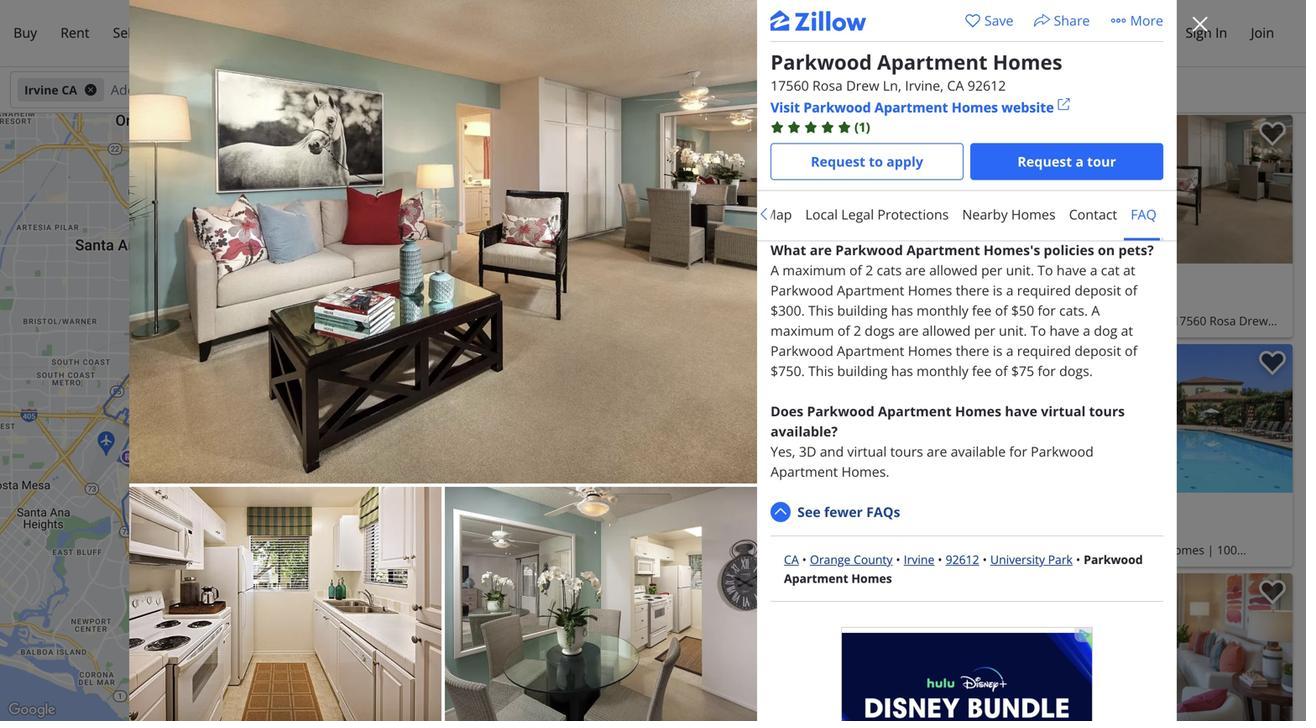 Task type: locate. For each thing, give the bounding box(es) containing it.
1 vertical spatial maximum
[[771, 322, 834, 340]]

0 horizontal spatial drew
[[847, 76, 880, 94]]

2 vertical spatial have
[[1005, 402, 1038, 420]]

92612
[[968, 76, 1006, 94], [946, 552, 980, 568]]

tour
[[1088, 152, 1117, 170]]

bds up parkwood apartment homes | 17560 rosa drew ln, irvine, ca link
[[1147, 293, 1167, 309]]

of down $4,785+ 3 bds
[[1125, 342, 1138, 360]]

1 vertical spatial monthly
[[917, 362, 969, 380]]

filled star image
[[771, 120, 784, 134], [821, 120, 835, 134]]

3d tour for woodbury
[[1019, 352, 1060, 366]]

2 building from the top
[[838, 362, 888, 380]]

1 horizontal spatial filled star image
[[804, 120, 818, 134]]

2 left dogs
[[854, 322, 862, 340]]

are right dogs
[[899, 322, 919, 340]]

0 horizontal spatial ln,
[[883, 76, 902, 94]]

have down cats.
[[1050, 322, 1080, 340]]

2 horizontal spatial 1
[[1069, 269, 1078, 292]]

2 vertical spatial tour
[[732, 582, 756, 595]]

for
[[1038, 302, 1056, 320], [1038, 362, 1056, 380], [1010, 443, 1028, 461]]

filled star image left (
[[821, 120, 835, 134]]

virtual down the dogs.
[[1041, 402, 1086, 420]]

0 horizontal spatial 17560
[[771, 76, 809, 94]]

1 for (
[[859, 118, 866, 136]]

terms of use link
[[543, 711, 592, 721]]

2 filled star image from the left
[[804, 120, 818, 134]]

1 save this home image from the top
[[1260, 351, 1287, 376]]

help
[[1132, 24, 1161, 42]]

parkwood up $3,410+ 2 bds
[[1031, 443, 1094, 461]]

ca inside filters element
[[62, 82, 77, 98]]

0 vertical spatial required
[[1017, 281, 1072, 299]]

to down $50
[[1031, 322, 1047, 340]]

1 vertical spatial tour
[[1037, 352, 1060, 366]]

a left tour
[[1076, 152, 1084, 170]]

map left data
[[442, 711, 458, 721]]

2 for $3,480+ 2 bds
[[1048, 293, 1055, 309]]

homes inside the does parkwood apartment homes have virtual tours available? yes, 3d and virtual tours are available for parkwood apartment homes.
[[956, 402, 1002, 420]]

$300.
[[771, 302, 805, 320]]

1 horizontal spatial drew
[[1240, 313, 1269, 329]]

homes down county
[[852, 571, 892, 587]]

buy
[[13, 24, 37, 42]]

1 bd from the left
[[778, 269, 799, 292]]

request down website
[[1018, 152, 1073, 170]]

2 down $2,610+ 1 bd
[[1048, 293, 1055, 309]]

0 vertical spatial 17560
[[771, 76, 809, 94]]

is down 'homes's'
[[993, 281, 1003, 299]]

irvine left remove tag icon
[[24, 82, 59, 98]]

a up the $75
[[1007, 342, 1014, 360]]

bds up square
[[1058, 522, 1078, 538]]

have down the $75
[[1005, 402, 1038, 420]]

(
[[855, 118, 859, 136]]

orange county link
[[810, 552, 893, 568]]

report
[[602, 711, 627, 721]]

bd for $2,860+ 1 bd
[[778, 269, 799, 292]]

1 request from the left
[[811, 152, 866, 170]]

2 this from the top
[[809, 362, 834, 380]]

2 required from the top
[[1017, 342, 1072, 360]]

0 vertical spatial this
[[809, 302, 834, 320]]

piedmont,
[[1002, 562, 1058, 578]]

building up dogs
[[838, 302, 888, 320]]

2 deposit from the top
[[1075, 342, 1122, 360]]

1 vertical spatial virtual
[[848, 443, 887, 461]]

17560 inside parkwood apartment homes 17560 rosa drew ln, irvine, ca 92612
[[771, 76, 809, 94]]

1 vertical spatial building
[[838, 362, 888, 380]]

save this home image
[[955, 122, 982, 146], [1260, 122, 1287, 146], [955, 580, 982, 605]]

2 vertical spatial for
[[1010, 443, 1028, 461]]

bds down $2,610+ 1 bd
[[1058, 293, 1078, 309]]

1 vertical spatial ln,
[[1002, 333, 1018, 349]]

0 horizontal spatial virtual
[[848, 443, 887, 461]]

0 horizontal spatial irvine
[[24, 82, 59, 98]]

to
[[1038, 261, 1054, 279], [1031, 322, 1047, 340]]

request for request a tour
[[1018, 152, 1073, 170]]

unit.
[[1006, 261, 1035, 279], [999, 322, 1028, 340]]

0 vertical spatial tour
[[732, 123, 756, 137]]

local legal protections button
[[799, 191, 956, 238]]

0 horizontal spatial a
[[771, 261, 779, 279]]

more
[[1131, 11, 1164, 29]]

external navigation image
[[1058, 97, 1071, 111]]

use
[[578, 711, 592, 721]]

1 vertical spatial has
[[891, 362, 914, 380]]

parkwood up $750.
[[771, 342, 834, 360]]

chevron down image down zillow building page "image"
[[833, 83, 847, 97]]

chevron down image
[[338, 83, 352, 97], [443, 83, 457, 97], [732, 83, 745, 97], [478, 137, 491, 150]]

homes inside 'visit parkwood apartment homes website' link
[[952, 98, 998, 116]]

0 vertical spatial ln,
[[883, 76, 902, 94]]

ca left remove tag icon
[[62, 82, 77, 98]]

0 horizontal spatial filled star image
[[771, 120, 784, 134]]

ln, up visit parkwood apartment homes website
[[883, 76, 902, 94]]

92612 up 'visit parkwood apartment homes website' link on the right top of page
[[968, 76, 1006, 94]]

0 vertical spatial monthly
[[917, 302, 969, 320]]

1 vertical spatial fee
[[972, 362, 992, 380]]

ca down cats.
[[1058, 333, 1073, 349]]

homes up 'homes's'
[[1012, 205, 1056, 223]]

san marino villa apartment homes | 403 san marino, irvine, ca
[[697, 313, 945, 349]]

2 for $3,410+ 2 bds
[[1048, 522, 1055, 538]]

ca up 'visit parkwood apartment homes website' link on the right top of page
[[948, 76, 965, 94]]

has up dogs
[[891, 302, 914, 320]]

0 horizontal spatial 3
[[833, 293, 839, 309]]

ln, up the $75
[[1002, 333, 1018, 349]]

rosa inside parkwood apartment homes | 17560 rosa drew ln, irvine, ca
[[1210, 313, 1237, 329]]

2 san from the left
[[925, 313, 945, 329]]

irvine, down villa
[[742, 333, 776, 349]]

at
[[1124, 261, 1136, 279], [1121, 322, 1134, 340]]

does parkwood apartment homes have virtual tours available? yes, 3d and virtual tours are available for parkwood apartment homes.
[[771, 402, 1125, 481]]

advertisement region
[[690, 344, 988, 567], [841, 627, 1093, 721]]

zillow logo image
[[586, 20, 721, 50]]

apartment down orange
[[784, 571, 849, 587]]

apartment down the manage
[[878, 48, 988, 76]]

parkwood apartment homes | 17560 rosa drew ln, irvine, ca link
[[1002, 311, 1287, 349]]

0 vertical spatial fee
[[972, 302, 992, 320]]

to up $3,480+ 2 bds
[[1038, 261, 1054, 279]]

0 horizontal spatial san
[[697, 313, 717, 329]]

request to apply button
[[771, 143, 964, 180]]

request
[[811, 152, 866, 170], [1018, 152, 1073, 170]]

1 vertical spatial drew
[[1240, 313, 1269, 329]]

fewer
[[825, 503, 863, 521]]

1 fee from the top
[[972, 302, 992, 320]]

loading...
[[817, 448, 873, 464]]

1 vertical spatial 17560
[[1173, 313, 1207, 329]]

1 vertical spatial 3d tour
[[1019, 352, 1060, 366]]

is down $3,480+ on the right top
[[993, 342, 1003, 360]]

0 horizontal spatial three dimensional image
[[704, 584, 714, 594]]

remove boundary
[[522, 136, 630, 152]]

1 vertical spatial rosa
[[1210, 313, 1237, 329]]

apartment down $4,535+ 3 bds on the right of page
[[788, 313, 847, 329]]

$2,610+
[[1002, 269, 1064, 292]]

3d for the woodbury square apartment homes image
[[1021, 352, 1034, 366]]

visit parkwood apartment homes website
[[771, 98, 1054, 116]]

irvine, inside parkwood apartment homes 17560 rosa drew ln, irvine, ca 92612
[[905, 76, 944, 94]]

virtual
[[1041, 402, 1086, 420], [848, 443, 887, 461]]

1 vertical spatial deposit
[[1075, 342, 1122, 360]]

2 for $3,150+ 2 bds
[[744, 293, 750, 309]]

1 vertical spatial at
[[1121, 322, 1134, 340]]

1 horizontal spatial bd
[[1083, 269, 1104, 292]]

1 horizontal spatial 1
[[859, 118, 866, 136]]

apartment inside san marino villa apartment homes | 403 san marino, irvine, ca
[[788, 313, 847, 329]]

2 3 from the left
[[1137, 293, 1144, 309]]

orchard hills apartment homes image
[[690, 574, 988, 721]]

1 vertical spatial map
[[442, 711, 458, 721]]

parkwood apartment homes 17560 rosa drew ln, irvine, ca 92612
[[771, 48, 1063, 94]]

is
[[993, 281, 1003, 299], [993, 342, 1003, 360]]

bd up $4,535+ at the top
[[778, 269, 799, 292]]

1 there from the top
[[956, 281, 990, 299]]

1 vertical spatial save this home image
[[1260, 580, 1287, 605]]

0 horizontal spatial 1
[[764, 269, 773, 292]]

chevron down image
[[601, 83, 614, 97], [833, 83, 847, 97], [594, 686, 605, 698]]

apartment
[[878, 48, 988, 76], [875, 98, 949, 116], [907, 241, 981, 259], [837, 281, 905, 299], [788, 313, 847, 329], [1060, 313, 1119, 329], [837, 342, 905, 360], [878, 402, 952, 420], [771, 463, 838, 481], [1104, 542, 1163, 558], [784, 571, 849, 587]]

bds for $4,535+ 3 bds
[[842, 293, 862, 309]]

map data ©2023 google
[[442, 711, 533, 721]]

woodbury square apartment homes image
[[995, 344, 1293, 493]]

©2023
[[479, 711, 505, 721]]

1 vertical spatial advertisement region
[[841, 627, 1093, 721]]

0 vertical spatial three dimensional image
[[1009, 354, 1019, 364]]

building photo 2 image
[[129, 487, 442, 721]]

1 for $2,610+
[[1069, 269, 1078, 292]]

chevron left image
[[757, 207, 771, 221]]

apartment right square
[[1104, 542, 1163, 558]]

bds for $3,480+ 2 bds
[[1058, 293, 1078, 309]]

1 horizontal spatial request
[[1018, 152, 1073, 170]]

1 vertical spatial is
[[993, 342, 1003, 360]]

1 up the "request to apply"
[[859, 118, 866, 136]]

homes's
[[984, 241, 1041, 259]]

fee
[[972, 302, 992, 320], [972, 362, 992, 380]]

have down policies
[[1057, 261, 1087, 279]]

shortcuts
[[396, 711, 432, 721]]

irvine ca
[[24, 82, 77, 98]]

0 vertical spatial has
[[891, 302, 914, 320]]

0 vertical spatial have
[[1057, 261, 1087, 279]]

0 vertical spatial maximum
[[783, 261, 846, 279]]

1 deposit from the top
[[1075, 281, 1122, 299]]

| left 100
[[1208, 542, 1214, 558]]

1 horizontal spatial virtual
[[1041, 402, 1086, 420]]

unit. down 'homes's'
[[1006, 261, 1035, 279]]

2 horizontal spatial |
[[1208, 542, 1214, 558]]

a up $50
[[1007, 281, 1014, 299]]

has down dogs
[[891, 362, 914, 380]]

irvine, down square
[[1061, 562, 1095, 578]]

1 horizontal spatial filled star image
[[821, 120, 835, 134]]

filled star image down visit
[[771, 120, 784, 134]]

bds up san marino villa apartment homes | 403 san marino, irvine, ca link
[[842, 293, 862, 309]]

request inside request a tour button
[[1018, 152, 1073, 170]]

tour for marino
[[732, 123, 756, 137]]

17560
[[771, 76, 809, 94], [1173, 313, 1207, 329]]

error
[[654, 711, 672, 721]]

available
[[951, 443, 1006, 461]]

ca inside woodbury square apartment homes | 100 piedmont, irvine, ca
[[1098, 562, 1113, 578]]

protections
[[878, 205, 949, 223]]

1 vertical spatial per
[[975, 322, 996, 340]]

at right cat on the top right
[[1124, 261, 1136, 279]]

3d for san marino villa apartment homes image
[[716, 123, 730, 137]]

bds for $3,150+ 2 bds
[[753, 293, 773, 309]]

allowed right 403
[[923, 322, 971, 340]]

ca left orange
[[784, 552, 799, 568]]

save this home button for parkwood apartment homes | 17560 rosa drew ln, irvine, ca
[[1246, 115, 1293, 162]]

1 horizontal spatial a
[[1092, 302, 1100, 320]]

0 horizontal spatial map
[[442, 711, 458, 721]]

google
[[507, 711, 533, 721]]

2 vertical spatial 3d tour
[[714, 582, 756, 595]]

building photo 3 image
[[445, 487, 757, 721]]

faq button
[[1125, 191, 1164, 241]]

local
[[806, 205, 838, 223]]

drew inside parkwood apartment homes 17560 rosa drew ln, irvine, ca 92612
[[847, 76, 880, 94]]

0 horizontal spatial request
[[811, 152, 866, 170]]

$2,860+ 1 bd
[[697, 269, 799, 292]]

a down what
[[771, 261, 779, 279]]

2
[[866, 261, 874, 279], [744, 293, 750, 309], [1048, 293, 1055, 309], [854, 322, 862, 340], [1048, 522, 1055, 538]]

0 vertical spatial irvine
[[24, 82, 59, 98]]

3d for orchard hills apartment homes image
[[716, 582, 730, 595]]

0 vertical spatial 92612
[[968, 76, 1006, 94]]

request left to
[[811, 152, 866, 170]]

save button
[[965, 10, 1014, 31]]

tours
[[1090, 402, 1125, 420], [891, 443, 924, 461]]

save this home button for woodbury square apartment homes | 100 piedmont, irvine, ca
[[1246, 344, 1293, 391]]

monthly left $50
[[917, 302, 969, 320]]

parkwood inside 'parkwood apartment homes'
[[1084, 552, 1143, 568]]

1 vertical spatial to
[[1031, 322, 1047, 340]]

map for map data ©2023 google
[[442, 711, 458, 721]]

92612 right irvine link
[[946, 552, 980, 568]]

tours right loading...
[[891, 443, 924, 461]]

parkwood down zillow building page "image"
[[771, 48, 872, 76]]

have
[[1057, 261, 1087, 279], [1050, 322, 1080, 340], [1005, 402, 1038, 420]]

1 filled star image from the left
[[788, 120, 801, 134]]

irvine, up visit parkwood apartment homes website
[[905, 76, 944, 94]]

92612 inside parkwood apartment homes 17560 rosa drew ln, irvine, ca 92612
[[968, 76, 1006, 94]]

irvine,
[[905, 76, 944, 94], [742, 333, 776, 349], [1021, 333, 1055, 349], [1061, 562, 1095, 578]]

$4,535+
[[786, 293, 829, 309]]

1 vertical spatial there
[[956, 342, 990, 360]]

request to apply
[[811, 152, 924, 170]]

1 up $300.
[[764, 269, 773, 292]]

faq
[[1131, 205, 1157, 223]]

1 required from the top
[[1017, 281, 1072, 299]]

bd up $4,785+
[[1083, 269, 1104, 292]]

1 horizontal spatial 17560
[[1173, 313, 1207, 329]]

maximum up $4,535+ at the top
[[783, 261, 846, 279]]

92612 link
[[946, 552, 980, 568]]

2 horizontal spatial filled star image
[[838, 120, 852, 134]]

1 vertical spatial have
[[1050, 322, 1080, 340]]

has
[[891, 302, 914, 320], [891, 362, 914, 380]]

apartment down $4,785+
[[1060, 313, 1119, 329]]

0 vertical spatial building
[[838, 302, 888, 320]]

tour
[[732, 123, 756, 137], [1037, 352, 1060, 366], [732, 582, 756, 595]]

minus image
[[636, 681, 654, 698]]

per
[[982, 261, 1003, 279], [975, 322, 996, 340]]

1 vertical spatial unit.
[[999, 322, 1028, 340]]

santa clara apartment homes image
[[995, 574, 1293, 721]]

1 horizontal spatial |
[[1164, 313, 1170, 329]]

a
[[1076, 152, 1084, 170], [1091, 261, 1098, 279], [1007, 281, 1014, 299], [1083, 322, 1091, 340], [1007, 342, 1014, 360], [629, 711, 634, 721]]

a
[[771, 261, 779, 279], [1092, 302, 1100, 320]]

ca link
[[784, 552, 799, 568]]

filled star image
[[788, 120, 801, 134], [804, 120, 818, 134], [838, 120, 852, 134]]

remove boundary button
[[507, 127, 663, 160]]

1 vertical spatial irvine
[[904, 552, 935, 568]]

ca down villa
[[779, 333, 794, 349]]

irvine left 92612 link
[[904, 552, 935, 568]]

$4,785+ 3 bds
[[1091, 293, 1167, 309]]

2 there from the top
[[956, 342, 990, 360]]

irvine for irvine ca
[[24, 82, 59, 98]]

parkwood
[[771, 48, 872, 76], [804, 98, 871, 116], [836, 241, 903, 259], [771, 281, 834, 299], [1002, 313, 1057, 329], [771, 342, 834, 360], [807, 402, 875, 420], [1031, 443, 1094, 461], [1084, 552, 1143, 568]]

2 request from the left
[[1018, 152, 1073, 170]]

1 vertical spatial for
[[1038, 362, 1056, 380]]

2 filled star image from the left
[[821, 120, 835, 134]]

a right cats.
[[1092, 302, 1100, 320]]

1 horizontal spatial tours
[[1090, 402, 1125, 420]]

maximum down $300.
[[771, 322, 834, 340]]

homes inside parkwood apartment homes | 17560 rosa drew ln, irvine, ca
[[1122, 313, 1161, 329]]

3 for $2,860+ 1 bd
[[833, 293, 839, 309]]

deposit down cat on the top right
[[1075, 281, 1122, 299]]

of left $50
[[996, 302, 1008, 320]]

1 vertical spatial a
[[1092, 302, 1100, 320]]

allowed down nearby
[[930, 261, 978, 279]]

1 vertical spatial required
[[1017, 342, 1072, 360]]

marino,
[[697, 333, 739, 349]]

2 bd from the left
[[1083, 269, 1104, 292]]

2 down "$2,860+ 1 bd"
[[744, 293, 750, 309]]

1 horizontal spatial 3
[[1137, 293, 1144, 309]]

sell
[[113, 24, 135, 42]]

1 filled star image from the left
[[771, 120, 784, 134]]

homes down rentals
[[993, 48, 1063, 76]]

of left dogs
[[838, 322, 850, 340]]

parkwood up (
[[804, 98, 871, 116]]

irvine, up the $75
[[1021, 333, 1055, 349]]

sign in
[[1186, 24, 1228, 42]]

0 horizontal spatial filled star image
[[788, 120, 801, 134]]

this right $300.
[[809, 302, 834, 320]]

homes inside san marino villa apartment homes | 403 san marino, irvine, ca
[[850, 313, 889, 329]]

homes inside parkwood apartment homes 17560 rosa drew ln, irvine, ca 92612
[[993, 48, 1063, 76]]

0 vertical spatial map
[[765, 205, 792, 223]]

0 horizontal spatial rosa
[[813, 76, 843, 94]]

3d
[[716, 123, 730, 137], [1021, 352, 1034, 366], [799, 443, 817, 461], [716, 582, 730, 595]]

for right the $75
[[1038, 362, 1056, 380]]

save this home button
[[941, 115, 988, 162], [1246, 115, 1293, 162], [1246, 344, 1293, 391], [941, 574, 988, 621], [1246, 574, 1293, 621]]

homes left 403
[[850, 313, 889, 329]]

map inside button
[[765, 205, 792, 223]]

1 vertical spatial three dimensional image
[[704, 584, 714, 594]]

map up what
[[765, 205, 792, 223]]

save this home button for san marino villa apartment homes | 403 san marino, irvine, ca
[[941, 115, 988, 162]]

2 right $3,410+
[[1048, 522, 1055, 538]]

100
[[1218, 542, 1238, 558]]

2 has from the top
[[891, 362, 914, 380]]

for inside the does parkwood apartment homes have virtual tours available? yes, 3d and virtual tours are available for parkwood apartment homes.
[[1010, 443, 1028, 461]]

1 san from the left
[[697, 313, 717, 329]]

request inside request to apply button
[[811, 152, 866, 170]]

contact button
[[1063, 191, 1125, 238]]

irvine inside filters element
[[24, 82, 59, 98]]

building down dogs
[[838, 362, 888, 380]]

1 horizontal spatial ln,
[[1002, 333, 1018, 349]]

homes up available
[[956, 402, 1002, 420]]

1 is from the top
[[993, 281, 1003, 299]]

0 horizontal spatial |
[[892, 313, 898, 329]]

ln,
[[883, 76, 902, 94], [1002, 333, 1018, 349]]

terms of use
[[543, 711, 592, 721]]

0 vertical spatial there
[[956, 281, 990, 299]]

ca down square
[[1098, 562, 1113, 578]]

1 horizontal spatial three dimensional image
[[1009, 354, 1019, 364]]

0 horizontal spatial tours
[[891, 443, 924, 461]]

three dimensional image
[[1009, 354, 1019, 364], [704, 584, 714, 594]]

building
[[838, 302, 888, 320], [838, 362, 888, 380]]

0 vertical spatial deposit
[[1075, 281, 1122, 299]]

required
[[1017, 281, 1072, 299], [1017, 342, 1072, 360]]

0 vertical spatial 3d tour
[[714, 123, 756, 137]]

0 vertical spatial save this home image
[[1260, 351, 1287, 376]]

yes,
[[771, 443, 796, 461]]

0 vertical spatial drew
[[847, 76, 880, 94]]

save this home image
[[1260, 351, 1287, 376], [1260, 580, 1287, 605]]

virtual up homes.
[[848, 443, 887, 461]]

1 3 from the left
[[833, 293, 839, 309]]

1 horizontal spatial san
[[925, 313, 945, 329]]

at right dog
[[1121, 322, 1134, 340]]

1 horizontal spatial rosa
[[1210, 313, 1237, 329]]

1 horizontal spatial irvine
[[904, 552, 935, 568]]

parkwood apartment homes image
[[995, 115, 1293, 264]]

see
[[798, 503, 821, 521]]

bds for $3,410+ 2 bds
[[1058, 522, 1078, 538]]

3 right $4,535+ at the top
[[833, 293, 839, 309]]

0 vertical spatial rosa
[[813, 76, 843, 94]]

0 vertical spatial is
[[993, 281, 1003, 299]]



Task type: vqa. For each thing, say whether or not it's contained in the screenshot.
Finder at the left top of the page
yes



Task type: describe. For each thing, give the bounding box(es) containing it.
$2,610+ 1 bd
[[1002, 269, 1104, 292]]

apartment down cats
[[837, 281, 905, 299]]

parkwood up $300.
[[771, 281, 834, 299]]

remove tag image
[[84, 83, 97, 97]]

map button
[[758, 191, 799, 238]]

have inside the does parkwood apartment homes have virtual tours available? yes, 3d and virtual tours are available for parkwood apartment homes.
[[1005, 402, 1038, 420]]

san marino villa apartment homes image
[[690, 115, 988, 264]]

apartment up available
[[878, 402, 952, 420]]

parkwood up cats
[[836, 241, 903, 259]]

contact
[[1070, 205, 1118, 223]]

sell link
[[101, 11, 146, 55]]

irvine, inside parkwood apartment homes | 17560 rosa drew ln, irvine, ca
[[1021, 333, 1055, 349]]

building photo 1 image
[[129, 0, 757, 484]]

parkwood apartment homes
[[784, 552, 1143, 587]]

nearby
[[963, 205, 1008, 223]]

three dimensional image for orchard hills apartment homes image
[[704, 584, 714, 594]]

chevron down image up 'boundary'
[[601, 83, 614, 97]]

map region
[[0, 92, 770, 721]]

$3,410+
[[1002, 522, 1045, 538]]

loading image
[[803, 449, 819, 466]]

homes down 403
[[908, 342, 953, 360]]

map for map
[[765, 205, 792, 223]]

orange
[[810, 552, 851, 568]]

0 vertical spatial tours
[[1090, 402, 1125, 420]]

a inside request a tour button
[[1076, 152, 1084, 170]]

are inside the does parkwood apartment homes have virtual tours available? yes, 3d and virtual tours are available for parkwood apartment homes.
[[927, 443, 948, 461]]

cats
[[877, 261, 902, 279]]

2 monthly from the top
[[917, 362, 969, 380]]

agent finder
[[260, 24, 338, 42]]

ln, inside parkwood apartment homes | 17560 rosa drew ln, irvine, ca
[[1002, 333, 1018, 349]]

home
[[158, 24, 196, 42]]

homes up 403
[[908, 281, 953, 299]]

3d inside the does parkwood apartment homes have virtual tours available? yes, 3d and virtual tours are available for parkwood apartment homes.
[[799, 443, 817, 461]]

1 for $2,860+
[[764, 269, 773, 292]]

rent link
[[49, 11, 101, 55]]

apartment inside 'parkwood apartment homes'
[[784, 571, 849, 587]]

2 left cats
[[866, 261, 874, 279]]

$50
[[1012, 302, 1035, 320]]

tour for square
[[1037, 352, 1060, 366]]

1 vertical spatial 92612
[[946, 552, 980, 568]]

$4,785+
[[1091, 293, 1134, 309]]

apply
[[887, 152, 924, 170]]

3 filled star image from the left
[[838, 120, 852, 134]]

bd for $2,610+ 1 bd
[[1083, 269, 1104, 292]]

2 fee from the top
[[972, 362, 992, 380]]

of up parkwood apartment homes | 17560 rosa drew ln, irvine, ca
[[1125, 281, 1138, 299]]

parkwood inside parkwood apartment homes | 17560 rosa drew ln, irvine, ca
[[1002, 313, 1057, 329]]

plus image
[[636, 637, 654, 655]]

$2,860+
[[697, 269, 759, 292]]

close image
[[1191, 14, 1211, 34]]

data
[[460, 711, 477, 721]]

filters element
[[0, 67, 1307, 113]]

nearby homes button
[[956, 191, 1063, 238]]

manage
[[925, 24, 975, 42]]

cat
[[1101, 261, 1120, 279]]

what are parkwood apartment homes's policies on pets? a maximum of 2 cats are allowed per unit. to have a cat at parkwood apartment homes there is a required deposit of $300. this building has monthly fee of $50 for cats. a maximum of 2 dogs are allowed per unit. to have a dog at parkwood apartment homes there is a required deposit of $750. this building has monthly fee of $75 for dogs.
[[771, 241, 1154, 380]]

1 vertical spatial tours
[[891, 443, 924, 461]]

search image
[[237, 83, 250, 97]]

17560 inside parkwood apartment homes | 17560 rosa drew ln, irvine, ca
[[1173, 313, 1207, 329]]

0 vertical spatial per
[[982, 261, 1003, 279]]

request for request to apply
[[811, 152, 866, 170]]

sign
[[1186, 24, 1212, 42]]

0 vertical spatial virtual
[[1041, 402, 1086, 420]]

apartment down yes,
[[771, 463, 838, 481]]

villa
[[762, 313, 785, 329]]

woodbury
[[1002, 542, 1059, 558]]

apartment inside parkwood apartment homes 17560 rosa drew ln, irvine, ca 92612
[[878, 48, 988, 76]]

terms
[[543, 711, 567, 721]]

of left cats
[[850, 261, 862, 279]]

rosa inside parkwood apartment homes 17560 rosa drew ln, irvine, ca 92612
[[813, 76, 843, 94]]

advertise
[[1048, 24, 1107, 42]]

of left the $75
[[996, 362, 1008, 380]]

what
[[771, 241, 807, 259]]

1 monthly from the top
[[917, 302, 969, 320]]

parkwood up and at right
[[807, 402, 875, 420]]

request a tour button
[[971, 143, 1164, 180]]

university park
[[991, 552, 1073, 568]]

1 has from the top
[[891, 302, 914, 320]]

homes.
[[842, 463, 890, 481]]

a left map
[[629, 711, 634, 721]]

homes inside woodbury square apartment homes | 100 piedmont, irvine, ca
[[1166, 542, 1205, 558]]

apartment inside woodbury square apartment homes | 100 piedmont, irvine, ca
[[1104, 542, 1163, 558]]

orange county
[[810, 552, 893, 568]]

irvine, inside san marino villa apartment homes | 403 san marino, irvine, ca
[[742, 333, 776, 349]]

clear field image
[[234, 83, 248, 97]]

ln, inside parkwood apartment homes 17560 rosa drew ln, irvine, ca 92612
[[883, 76, 902, 94]]

close image
[[637, 138, 648, 149]]

apartment down protections
[[907, 241, 981, 259]]

0 vertical spatial at
[[1124, 261, 1136, 279]]

loans
[[200, 24, 237, 42]]

1 this from the top
[[809, 302, 834, 320]]

home loans link
[[146, 11, 249, 55]]

visit parkwood apartment homes website link
[[771, 97, 1164, 118]]

pets?
[[1119, 241, 1154, 259]]

home loans
[[158, 24, 237, 42]]

map
[[636, 711, 652, 721]]

chevron down image up report
[[594, 686, 605, 698]]

save this home image for $2,610+ 1 bd
[[1260, 122, 1287, 146]]

of left use
[[569, 711, 576, 721]]

1 vertical spatial allowed
[[923, 322, 971, 340]]

0 vertical spatial allowed
[[930, 261, 978, 279]]

woodbury square apartment homes | 100 piedmont, irvine, ca
[[1002, 542, 1238, 578]]

homes inside nearby homes button
[[1012, 205, 1056, 223]]

are right what
[[810, 241, 832, 259]]

are right cats
[[906, 261, 926, 279]]

parkwood apartment homes | 17560 rosa drew ln, irvine, ca
[[1002, 313, 1269, 349]]

woodbury square apartment homes | 100 piedmont, irvine, ca link
[[1002, 540, 1287, 578]]

0 vertical spatial for
[[1038, 302, 1056, 320]]

zillow building page image
[[771, 10, 870, 31]]

a left cat on the top right
[[1091, 261, 1098, 279]]

report a map error
[[602, 711, 672, 721]]

main navigation
[[0, 0, 1307, 67]]

$4,535+ 3 bds
[[786, 293, 862, 309]]

ca inside parkwood apartment homes | 17560 rosa drew ln, irvine, ca
[[1058, 333, 1073, 349]]

irvine for irvine link
[[904, 552, 935, 568]]

share
[[1054, 11, 1090, 29]]

apartment inside parkwood apartment homes | 17560 rosa drew ln, irvine, ca
[[1060, 313, 1119, 329]]

three dimensional image for the woodbury square apartment homes image
[[1009, 354, 1019, 364]]

policies
[[1044, 241, 1095, 259]]

ca inside san marino villa apartment homes | 403 san marino, irvine, ca
[[779, 333, 794, 349]]

2 save this home image from the top
[[1260, 580, 1287, 605]]

$3,150+ 2 bds
[[697, 293, 773, 309]]

advertise link
[[1036, 11, 1118, 55]]

faqs
[[867, 503, 901, 521]]

website
[[1002, 98, 1054, 116]]

3d tour for san
[[714, 123, 756, 137]]

| inside parkwood apartment homes | 17560 rosa drew ln, irvine, ca
[[1164, 313, 1170, 329]]

$3,480+ 2 bds
[[1002, 293, 1078, 309]]

2 is from the top
[[993, 342, 1003, 360]]

| inside woodbury square apartment homes | 100 piedmont, irvine, ca
[[1208, 542, 1214, 558]]

university
[[991, 552, 1045, 568]]

more image
[[1111, 12, 1127, 29]]

nearby homes
[[963, 205, 1056, 223]]

remove
[[522, 136, 570, 152]]

apartment down parkwood apartment homes 17560 rosa drew ln, irvine, ca 92612
[[875, 98, 949, 116]]

more button
[[1111, 10, 1164, 31]]

report a map error link
[[602, 711, 672, 721]]

drew inside parkwood apartment homes | 17560 rosa drew ln, irvine, ca
[[1240, 313, 1269, 329]]

ca inside parkwood apartment homes 17560 rosa drew ln, irvine, ca 92612
[[948, 76, 965, 94]]

3 for $2,610+ 1 bd
[[1137, 293, 1144, 309]]

heart image
[[965, 12, 982, 29]]

homes inside 'parkwood apartment homes'
[[852, 571, 892, 587]]

legal
[[842, 205, 874, 223]]

( 1 )
[[855, 118, 871, 136]]

irvine link
[[904, 552, 935, 568]]

available?
[[771, 423, 838, 441]]

dog
[[1094, 322, 1118, 340]]

1 building from the top
[[838, 302, 888, 320]]

parkwood inside parkwood apartment homes 17560 rosa drew ln, irvine, ca 92612
[[771, 48, 872, 76]]

save this home image for $2,860+ 1 bd
[[955, 122, 982, 146]]

marino
[[720, 313, 759, 329]]

see fewer faqs
[[798, 503, 901, 521]]

| inside san marino villa apartment homes | 403 san marino, irvine, ca
[[892, 313, 898, 329]]

local legal protections
[[806, 205, 949, 223]]

0 vertical spatial to
[[1038, 261, 1054, 279]]

finder
[[300, 24, 338, 42]]

irvine, inside woodbury square apartment homes | 100 piedmont, irvine, ca
[[1061, 562, 1095, 578]]

in
[[1216, 24, 1228, 42]]

0 vertical spatial unit.
[[1006, 261, 1035, 279]]

apartment down dogs
[[837, 342, 905, 360]]

)
[[866, 118, 871, 136]]

google image
[[4, 700, 60, 721]]

and
[[820, 443, 844, 461]]

$750.
[[771, 362, 805, 380]]

$3,410+ 2 bds
[[1002, 522, 1078, 538]]

save
[[985, 11, 1014, 29]]

visit
[[771, 98, 800, 116]]

0 vertical spatial advertisement region
[[690, 344, 988, 567]]

san marino villa apartment homes | 403 san marino, irvine, ca link
[[697, 311, 982, 349]]

a left dog
[[1083, 322, 1091, 340]]

buy link
[[2, 11, 49, 55]]

0 vertical spatial a
[[771, 261, 779, 279]]

bds for $4,785+ 3 bds
[[1147, 293, 1167, 309]]

see fewer faqs button
[[771, 502, 901, 522]]

manage rentals link
[[913, 11, 1036, 55]]

share button
[[1034, 10, 1090, 31]]

three dimensional image
[[704, 125, 714, 135]]



